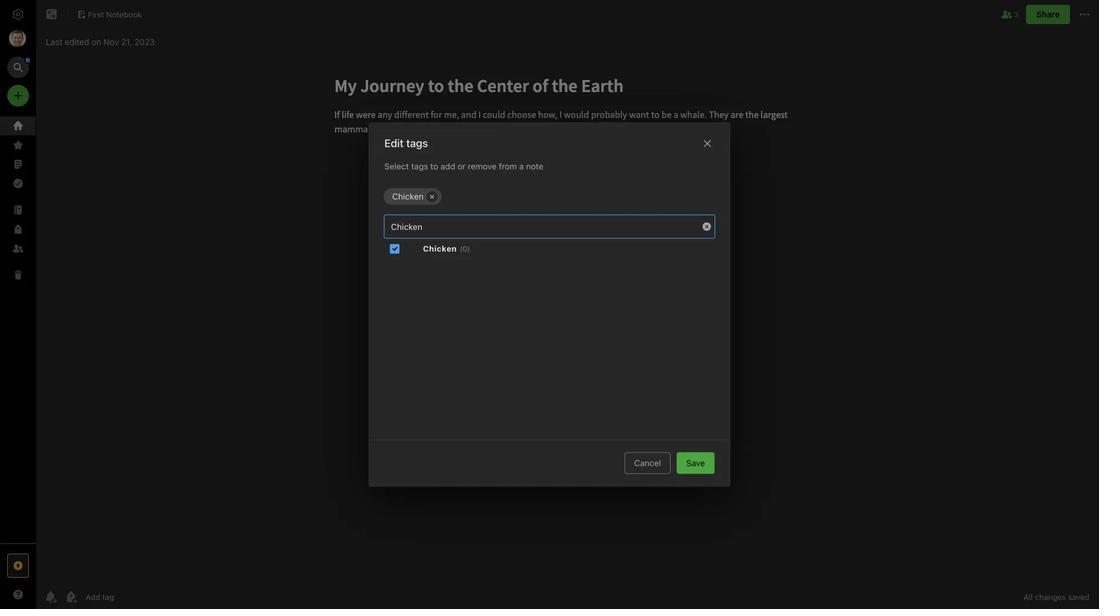 Task type: describe. For each thing, give the bounding box(es) containing it.
select
[[384, 161, 409, 171]]

edit tags
[[384, 137, 428, 150]]

chicken ( 0 )
[[423, 244, 470, 253]]

remove
[[468, 161, 497, 171]]

tags for select
[[411, 161, 428, 171]]

Find tags or enter new tag name… text field
[[384, 219, 699, 235]]

(
[[460, 245, 463, 253]]

save
[[686, 459, 705, 468]]

2023
[[134, 37, 155, 47]]

chicken for chicken
[[392, 192, 424, 202]]

cancel
[[634, 459, 661, 468]]

expand note image
[[45, 7, 59, 22]]

share
[[1036, 9, 1060, 19]]

close image
[[700, 136, 715, 151]]

Note Editor text field
[[36, 58, 1099, 585]]

select tags to add or remove from a note element
[[369, 183, 730, 440]]

last edited on nov 21, 2023
[[46, 37, 155, 47]]

notebook
[[106, 10, 142, 19]]

chicken for chicken ( 0 )
[[423, 244, 457, 253]]

first notebook
[[88, 10, 142, 19]]

select tags to add or remove from a note
[[384, 161, 543, 171]]

all changes saved
[[1024, 593, 1089, 602]]

3 button
[[1000, 7, 1019, 22]]

home image
[[11, 119, 25, 133]]

note window element
[[36, 0, 1099, 610]]

changes
[[1035, 593, 1066, 602]]

chicken button
[[384, 188, 442, 205]]

share button
[[1026, 5, 1070, 24]]

to
[[430, 161, 438, 171]]

on
[[91, 37, 101, 47]]

Select480 checkbox
[[390, 244, 399, 254]]



Task type: vqa. For each thing, say whether or not it's contained in the screenshot.
second Row from the top of the page
no



Task type: locate. For each thing, give the bounding box(es) containing it.
0
[[463, 245, 467, 253]]

0 vertical spatial chicken
[[392, 192, 424, 202]]

)
[[467, 245, 470, 253]]

tags left to at the left top
[[411, 161, 428, 171]]

0 vertical spatial tags
[[406, 137, 428, 150]]

edited
[[65, 37, 89, 47]]

from
[[499, 161, 517, 171]]

upgrade image
[[11, 559, 25, 574]]

edit
[[384, 137, 404, 150]]

add tag image
[[64, 591, 78, 605]]

chicken down select on the top of page
[[392, 192, 424, 202]]

add a reminder image
[[43, 591, 58, 605]]

or
[[457, 161, 466, 171]]

first notebook button
[[73, 6, 146, 23]]

settings image
[[11, 7, 25, 22]]

tags for edit
[[406, 137, 428, 150]]

3
[[1014, 10, 1019, 19]]

save button
[[677, 453, 715, 475]]

nov
[[103, 37, 119, 47]]

1 vertical spatial chicken
[[423, 244, 457, 253]]

cancel button
[[625, 453, 671, 475]]

tags right the edit
[[406, 137, 428, 150]]

note
[[526, 161, 543, 171]]

21,
[[121, 37, 132, 47]]

last
[[46, 37, 62, 47]]

chicken inside button
[[392, 192, 424, 202]]

saved
[[1068, 593, 1089, 602]]

chicken row
[[384, 240, 715, 259]]

tags
[[406, 137, 428, 150], [411, 161, 428, 171]]

first
[[88, 10, 104, 19]]

1 vertical spatial tags
[[411, 161, 428, 171]]

chicken left (
[[423, 244, 457, 253]]

a
[[519, 161, 524, 171]]

add
[[440, 161, 455, 171]]

chicken inside row
[[423, 244, 457, 253]]

all
[[1024, 593, 1033, 602]]

chicken
[[392, 192, 424, 202], [423, 244, 457, 253]]

tree
[[0, 116, 36, 544]]



